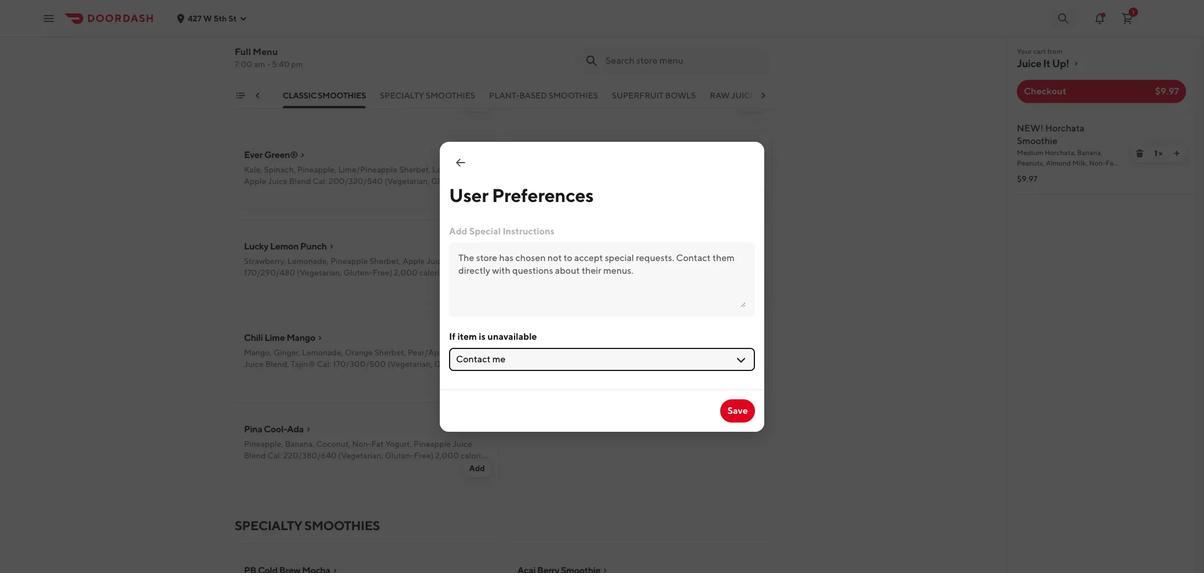 Task type: locate. For each thing, give the bounding box(es) containing it.
fat
[[1106, 159, 1117, 168]]

juice
[[1018, 57, 1042, 70]]

melon
[[518, 241, 544, 252]]

427
[[188, 14, 202, 23]]

1 vertical spatial 1
[[1155, 149, 1158, 158]]

checkout
[[1024, 86, 1067, 97]]

Item Search search field
[[606, 55, 764, 67]]

your
[[1018, 47, 1033, 56]]

0 horizontal spatial $9.97
[[1018, 175, 1038, 184]]

specialty smoothies
[[380, 91, 475, 100], [235, 519, 380, 534]]

1 items, open order cart image
[[1121, 11, 1135, 25]]

427 w 5th st button
[[176, 14, 248, 23]]

bowls
[[666, 91, 696, 100]]

Add Special Instructions text field
[[459, 252, 746, 308]]

based
[[520, 91, 547, 100]]

pina
[[244, 424, 262, 435]]

if
[[449, 331, 456, 342]]

raw juices
[[710, 91, 761, 100]]

1 vertical spatial specialty
[[235, 519, 302, 534]]

specialty
[[380, 91, 424, 100], [235, 519, 302, 534]]

add
[[469, 98, 485, 107], [743, 98, 759, 107], [469, 190, 485, 199], [449, 226, 468, 237], [743, 281, 759, 290], [743, 373, 759, 382], [469, 464, 485, 474]]

horchata,
[[1045, 148, 1076, 157]]

pm
[[291, 60, 303, 69]]

horchata
[[1046, 123, 1085, 134]]

menu
[[253, 46, 278, 57]]

1 button
[[1117, 7, 1140, 30]]

it
[[1044, 57, 1051, 70]]

seeds,
[[1085, 169, 1106, 178]]

punch
[[300, 241, 327, 252]]

smoothies inside specialty smoothies button
[[426, 91, 475, 100]]

california
[[518, 58, 558, 69]]

limited time menu
[[187, 91, 269, 100]]

scroll menu navigation right image
[[759, 91, 768, 100]]

0 vertical spatial $9.97
[[1156, 86, 1180, 97]]

ever green®
[[244, 150, 298, 161]]

add button for lava flow®
[[462, 93, 492, 112]]

new! horchata smoothie medium horchata, banana, peanuts, almond milk, non-fat yogurt, banana, chia seeds, dates, cinnamon, yes
[[1018, 123, 1117, 188]]

superfruit
[[612, 91, 664, 100]]

1 right notification bell icon
[[1133, 8, 1135, 15]]

raw
[[710, 91, 730, 100]]

banana,
[[1078, 148, 1103, 157], [1042, 169, 1067, 178]]

save button
[[721, 400, 755, 423]]

peanuts,
[[1018, 159, 1045, 168]]

craze®
[[561, 333, 593, 344]]

yes
[[1075, 180, 1086, 188]]

lava
[[244, 58, 263, 69]]

limited time menu button
[[187, 90, 269, 108]]

lemon
[[270, 241, 299, 252]]

user preferences
[[449, 184, 594, 206]]

back image
[[454, 156, 468, 170]]

non-
[[1090, 159, 1106, 168]]

smoothie
[[1018, 136, 1058, 147]]

1 inside button
[[1133, 8, 1135, 15]]

banana, up cinnamon, at the right top of the page
[[1042, 169, 1067, 178]]

unavailable
[[488, 331, 537, 342]]

1
[[1133, 8, 1135, 15], [1155, 149, 1158, 158]]

is
[[479, 331, 486, 342]]

juice it up!
[[1018, 57, 1070, 70]]

banana, up non-
[[1078, 148, 1103, 157]]

$9.97
[[1156, 86, 1180, 97], [1018, 175, 1038, 184]]

user preferences dialog
[[440, 142, 765, 432]]

medium
[[1018, 148, 1044, 157]]

0 horizontal spatial specialty
[[235, 519, 302, 534]]

0 vertical spatial banana,
[[1078, 148, 1103, 157]]

your cart from
[[1018, 47, 1063, 56]]

1 left ×
[[1155, 149, 1158, 158]]

st
[[229, 14, 237, 23]]

classic smoothies
[[283, 91, 366, 100]]

1 vertical spatial $9.97
[[1018, 175, 1038, 184]]

superfruit bowls button
[[612, 90, 696, 108]]

0 horizontal spatial 1
[[1133, 8, 1135, 15]]

1 horizontal spatial specialty
[[380, 91, 424, 100]]

1 for 1
[[1133, 8, 1135, 15]]

open menu image
[[42, 11, 56, 25]]

add inside 'user preferences' dialog
[[449, 226, 468, 237]]

limited
[[187, 91, 220, 100]]

smoothies
[[318, 91, 366, 100], [426, 91, 475, 100], [549, 91, 598, 100], [305, 519, 380, 534]]

special
[[470, 226, 501, 237]]

7:00
[[235, 60, 252, 69]]

0 vertical spatial 1
[[1133, 8, 1135, 15]]

specialty inside button
[[380, 91, 424, 100]]

1 vertical spatial banana,
[[1042, 169, 1067, 178]]

0 vertical spatial specialty
[[380, 91, 424, 100]]

1 horizontal spatial 1
[[1155, 149, 1158, 158]]

lucky lemon punch
[[244, 241, 327, 252]]

save
[[728, 406, 749, 417]]



Task type: describe. For each thing, give the bounding box(es) containing it.
california cooler
[[518, 58, 587, 69]]

madness
[[546, 241, 582, 252]]

ever
[[244, 150, 263, 161]]

classic
[[283, 91, 317, 100]]

almond
[[1046, 159, 1072, 168]]

lime
[[265, 333, 285, 344]]

1 horizontal spatial $9.97
[[1156, 86, 1180, 97]]

am
[[254, 60, 265, 69]]

yogurt,
[[1018, 169, 1040, 178]]

1 horizontal spatial banana,
[[1078, 148, 1103, 157]]

milk,
[[1073, 159, 1088, 168]]

new!
[[1018, 123, 1044, 134]]

juices
[[732, 91, 761, 100]]

cooler
[[559, 58, 587, 69]]

remove item from cart image
[[1136, 149, 1145, 158]]

user
[[449, 184, 489, 206]]

add button for california cooler
[[736, 93, 766, 112]]

item
[[458, 331, 477, 342]]

1 ×
[[1155, 149, 1163, 158]]

×
[[1159, 149, 1163, 158]]

1 for 1 ×
[[1155, 149, 1158, 158]]

menu
[[243, 91, 269, 100]]

green®
[[264, 150, 298, 161]]

raspberry craze®
[[518, 333, 593, 344]]

5th
[[214, 14, 227, 23]]

1 vertical spatial specialty smoothies
[[235, 519, 380, 534]]

cool-
[[264, 424, 287, 435]]

ada
[[287, 424, 304, 435]]

up!
[[1053, 57, 1070, 70]]

0 vertical spatial specialty smoothies
[[380, 91, 475, 100]]

chili lime mango
[[244, 333, 315, 344]]

smoothies inside plant-based smoothies button
[[549, 91, 598, 100]]

add one to cart image
[[1173, 149, 1182, 158]]

notification bell image
[[1093, 11, 1107, 25]]

from
[[1048, 47, 1063, 56]]

plant-
[[489, 91, 520, 100]]

chia
[[1069, 169, 1084, 178]]

dates,
[[1018, 180, 1038, 188]]

lucky
[[244, 241, 269, 252]]

427 w 5th st
[[188, 14, 237, 23]]

pina cool-ada
[[244, 424, 304, 435]]

5:40
[[272, 60, 290, 69]]

add special instructions
[[449, 226, 555, 237]]

cinnamon,
[[1039, 180, 1073, 188]]

melon madness
[[518, 241, 582, 252]]

flow®
[[265, 58, 293, 69]]

if item is unavailable
[[449, 331, 537, 342]]

add button for pina cool-ada
[[462, 460, 492, 478]]

full
[[235, 46, 251, 57]]

cart
[[1034, 47, 1047, 56]]

scroll menu navigation left image
[[253, 91, 263, 100]]

add button for ever green®
[[462, 185, 492, 204]]

specialty smoothies button
[[380, 90, 475, 108]]

0 horizontal spatial banana,
[[1042, 169, 1067, 178]]

raw juices button
[[710, 90, 761, 108]]

plant-based smoothies
[[489, 91, 598, 100]]

raspberry
[[518, 333, 560, 344]]

preferences
[[492, 184, 594, 206]]

juice it up! link
[[1018, 57, 1187, 71]]

chili
[[244, 333, 263, 344]]

mango
[[287, 333, 315, 344]]

lava flow®
[[244, 58, 293, 69]]

plant-based smoothies button
[[489, 90, 598, 108]]

superfruit bowls
[[612, 91, 696, 100]]

w
[[203, 14, 212, 23]]

full menu 7:00 am - 5:40 pm
[[235, 46, 303, 69]]

-
[[267, 60, 270, 69]]

time
[[222, 91, 242, 100]]

instructions
[[503, 226, 555, 237]]



Task type: vqa. For each thing, say whether or not it's contained in the screenshot.
Spend
no



